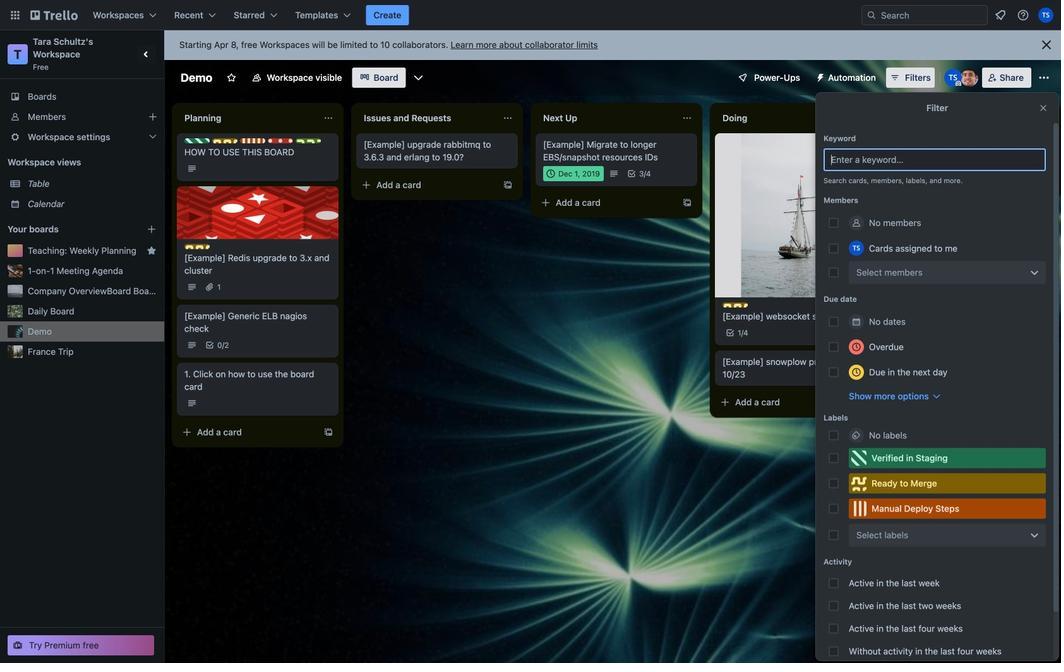 Task type: describe. For each thing, give the bounding box(es) containing it.
star or unstar board image
[[226, 73, 236, 83]]

this member is an admin of this board. image
[[956, 81, 961, 87]]

Board name text field
[[174, 68, 219, 88]]

search image
[[867, 10, 877, 20]]

1 horizontal spatial create from template… image
[[682, 198, 692, 208]]

workspace navigation collapse icon image
[[138, 45, 155, 63]]

0 horizontal spatial create from template… image
[[323, 427, 334, 437]]

tara schultz (taraschultz7) image
[[1039, 8, 1054, 23]]

0 vertical spatial create from template… image
[[503, 180, 513, 190]]

Enter a keyword… text field
[[824, 148, 1046, 171]]

add board image
[[147, 224, 157, 234]]

your boards with 6 items element
[[8, 222, 128, 237]]

0 vertical spatial tara schultz (taraschultz7) image
[[944, 69, 962, 87]]

1 horizontal spatial create from template… image
[[862, 397, 872, 407]]

starred icon image
[[147, 246, 157, 256]]

primary element
[[0, 0, 1061, 30]]



Task type: vqa. For each thing, say whether or not it's contained in the screenshot.
Starred
no



Task type: locate. For each thing, give the bounding box(es) containing it.
create from template… image
[[503, 180, 513, 190], [862, 397, 872, 407]]

james peterson (jamespeterson93) image
[[961, 69, 978, 87]]

0 horizontal spatial color: orange, title: "manual deploy steps" element
[[240, 138, 265, 143]]

color: lime, title: "secrets" element
[[296, 138, 321, 143]]

tara schultz (taraschultz7) image
[[944, 69, 962, 87], [849, 241, 864, 256]]

1 vertical spatial color: orange, title: "manual deploy steps" element
[[849, 499, 1046, 519]]

show menu image
[[1038, 71, 1051, 84]]

0 horizontal spatial color: green, title: "verified in staging" element
[[184, 138, 210, 143]]

open information menu image
[[1017, 9, 1030, 21]]

color: orange, title: "manual deploy steps" element
[[240, 138, 265, 143], [849, 499, 1046, 519]]

0 horizontal spatial tara schultz (taraschultz7) image
[[849, 241, 864, 256]]

1 horizontal spatial color: orange, title: "manual deploy steps" element
[[849, 499, 1046, 519]]

create from template… image
[[682, 198, 692, 208], [323, 427, 334, 437]]

color: red, title: "unshippable!" element
[[268, 138, 293, 143]]

1 horizontal spatial color: green, title: "verified in staging" element
[[849, 448, 1046, 468]]

0 horizontal spatial create from template… image
[[503, 180, 513, 190]]

None checkbox
[[543, 166, 604, 181]]

close popover image
[[1039, 103, 1049, 113]]

1 horizontal spatial tara schultz (taraschultz7) image
[[944, 69, 962, 87]]

Search field
[[862, 5, 988, 25]]

0 vertical spatial color: orange, title: "manual deploy steps" element
[[240, 138, 265, 143]]

back to home image
[[30, 5, 78, 25]]

color: green, title: "verified in staging" element
[[184, 138, 210, 143], [849, 448, 1046, 468]]

0 notifications image
[[993, 8, 1008, 23]]

1 vertical spatial create from template… image
[[323, 427, 334, 437]]

1 vertical spatial tara schultz (taraschultz7) image
[[849, 241, 864, 256]]

1 vertical spatial color: green, title: "verified in staging" element
[[849, 448, 1046, 468]]

james peterson (jamespeterson93) image
[[857, 325, 872, 340]]

1 vertical spatial create from template… image
[[862, 397, 872, 407]]

customize views image
[[412, 71, 425, 84]]

sm image
[[810, 68, 828, 85]]

0 vertical spatial create from template… image
[[682, 198, 692, 208]]

0 vertical spatial color: green, title: "verified in staging" element
[[184, 138, 210, 143]]

color: yellow, title: "ready to merge" element
[[212, 138, 238, 143], [184, 244, 210, 249], [723, 303, 748, 308], [849, 473, 1046, 494]]

None text field
[[177, 108, 318, 128], [356, 108, 498, 128], [536, 108, 677, 128], [715, 108, 857, 128], [177, 108, 318, 128], [356, 108, 498, 128], [536, 108, 677, 128], [715, 108, 857, 128]]



